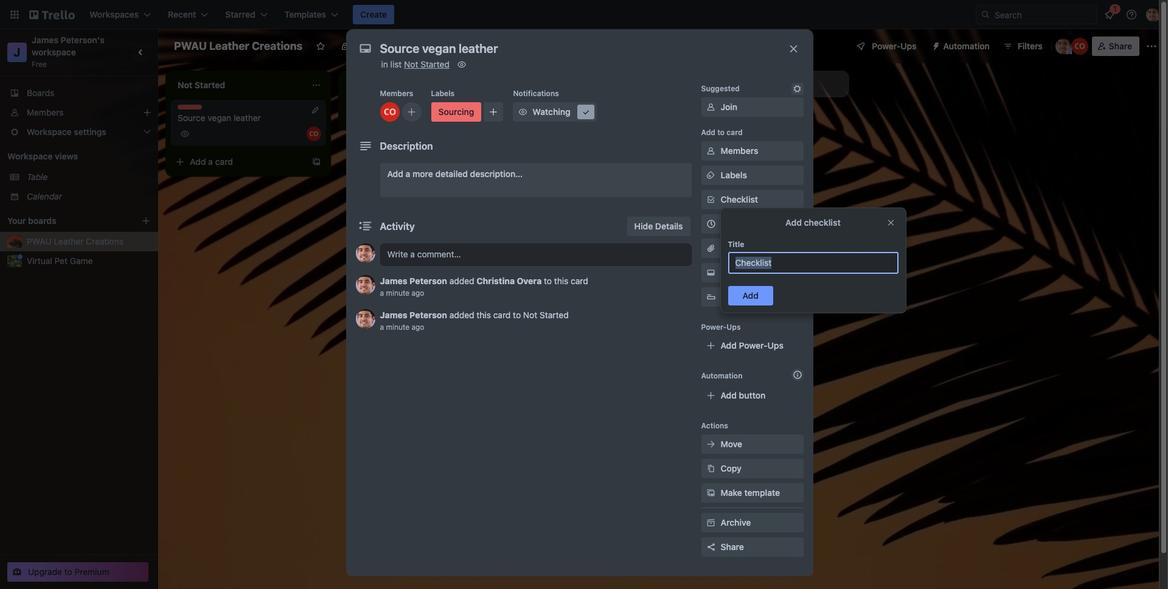Task type: vqa. For each thing, say whether or not it's contained in the screenshot.
J
yes



Task type: describe. For each thing, give the bounding box(es) containing it.
creations inside board name text box
[[252, 40, 303, 52]]

a inside 'link'
[[406, 169, 410, 179]]

source
[[178, 113, 205, 123]]

suggested
[[701, 84, 740, 93]]

virtual
[[27, 256, 52, 266]]

2 horizontal spatial add a card button
[[516, 106, 652, 125]]

checklist
[[804, 217, 841, 228]]

0 horizontal spatial ups
[[727, 323, 741, 332]]

upgrade to premium link
[[7, 562, 149, 582]]

details
[[655, 221, 683, 231]]

2 horizontal spatial christina overa (christinaovera) image
[[1072, 38, 1089, 55]]

sourcing for sourcing
[[439, 107, 474, 117]]

make template link
[[701, 483, 804, 503]]

boards link
[[0, 83, 158, 103]]

card inside james peterson added christina overa to this card a minute ago
[[571, 276, 588, 286]]

0 horizontal spatial james peterson (jamespeterson93) image
[[356, 309, 375, 329]]

checklist
[[721, 194, 758, 205]]

create button
[[353, 5, 395, 24]]

sm image for copy
[[705, 463, 717, 475]]

add button button
[[701, 386, 804, 405]]

virtual pet game link
[[27, 255, 151, 267]]

star or unstar board image
[[316, 41, 326, 51]]

description…
[[470, 169, 523, 179]]

sourcing source vegan leather
[[178, 105, 261, 123]]

add down suggested
[[701, 128, 716, 137]]

to inside upgrade to premium link
[[64, 567, 72, 577]]

to inside james peterson added christina overa to this card a minute ago
[[544, 276, 552, 286]]

copy
[[721, 463, 742, 474]]

0 horizontal spatial share button
[[701, 537, 804, 557]]

add left add members to card image
[[363, 110, 379, 121]]

list inside button
[[758, 79, 770, 89]]

workspace views
[[7, 151, 78, 161]]

0 horizontal spatial not
[[404, 59, 418, 69]]

fields
[[754, 292, 778, 302]]

pet
[[55, 256, 68, 266]]

0 horizontal spatial share
[[721, 542, 744, 552]]

custom fields button
[[701, 291, 804, 303]]

this inside james peterson added this card to not started a minute ago
[[477, 310, 491, 320]]

sm image down customize views image
[[456, 58, 468, 71]]

add a card button for create from template… icon
[[170, 152, 307, 172]]

minute for added
[[386, 289, 410, 298]]

button
[[739, 390, 766, 401]]

james peterson's workspace free
[[32, 35, 107, 69]]

leather inside board name text box
[[209, 40, 249, 52]]

workspace
[[32, 47, 76, 57]]

0 vertical spatial share button
[[1092, 37, 1140, 56]]

watching
[[533, 107, 571, 117]]

checklist link
[[701, 190, 804, 209]]

labels link
[[701, 166, 804, 185]]

add another list
[[706, 79, 770, 89]]

board
[[414, 41, 437, 51]]

your boards with 2 items element
[[7, 214, 123, 228]]

calendar link
[[27, 191, 151, 203]]

Write a comment text field
[[380, 243, 692, 265]]

hide details
[[635, 221, 683, 231]]

started inside james peterson added this card to not started a minute ago
[[540, 310, 569, 320]]

1 horizontal spatial share
[[1109, 41, 1133, 51]]

premium
[[75, 567, 109, 577]]

christina
[[477, 276, 515, 286]]

0 vertical spatial labels
[[431, 89, 455, 98]]

boards
[[28, 215, 56, 226]]

boards
[[27, 88, 54, 98]]

0 horizontal spatial started
[[421, 59, 450, 69]]

add a more detailed description… link
[[380, 163, 692, 197]]

custom fields
[[721, 292, 778, 302]]

add a card for create from template… image
[[363, 110, 406, 121]]

description
[[380, 141, 433, 152]]

views
[[55, 151, 78, 161]]

filters
[[1018, 41, 1043, 51]]

source vegan leather link
[[178, 112, 319, 124]]

dates button
[[701, 214, 804, 234]]

add down notifications on the top of the page
[[536, 110, 552, 121]]

a inside james peterson added christina overa to this card a minute ago
[[380, 289, 384, 298]]

add members to card image
[[407, 106, 417, 118]]

0 horizontal spatial members
[[27, 107, 64, 117]]

upgrade
[[28, 567, 62, 577]]

custom
[[721, 292, 752, 302]]

add power-ups link
[[701, 336, 804, 355]]

virtual pet game
[[27, 256, 93, 266]]

make
[[721, 488, 743, 498]]

show menu image
[[1146, 40, 1158, 52]]

add left another
[[706, 79, 722, 89]]

calendar
[[27, 191, 62, 201]]

0 horizontal spatial pwau leather creations
[[27, 236, 124, 247]]

to inside james peterson added this card to not started a minute ago
[[513, 310, 521, 320]]

sm image for make template
[[705, 487, 717, 499]]

james peterson added christina overa to this card a minute ago
[[380, 276, 588, 298]]

free
[[32, 60, 47, 69]]

1 vertical spatial james peterson (jamespeterson93) image
[[356, 243, 375, 263]]

1 horizontal spatial color: bold red, title: "sourcing" element
[[431, 102, 482, 122]]

sm image for checklist
[[705, 194, 717, 206]]

more
[[413, 169, 433, 179]]

sm image for members
[[705, 145, 717, 157]]

2 horizontal spatial add a card
[[536, 110, 579, 121]]

james peterson's workspace link
[[32, 35, 107, 57]]

0 horizontal spatial leather
[[54, 236, 84, 247]]

james for this
[[380, 310, 408, 320]]

1 vertical spatial labels
[[721, 170, 747, 180]]

add inside 'link'
[[387, 169, 404, 179]]

join link
[[701, 97, 804, 117]]

sm image for cover
[[705, 267, 717, 279]]

0 horizontal spatial color: bold red, title: "sourcing" element
[[178, 105, 209, 114]]

2 vertical spatial ups
[[768, 340, 784, 351]]

make template
[[721, 488, 780, 498]]

Board name text field
[[168, 37, 309, 56]]

james for free
[[32, 35, 58, 45]]

sm image for labels
[[705, 169, 717, 181]]

sm image for watching
[[517, 106, 529, 118]]

a minute ago link for added
[[380, 289, 425, 298]]

added for added this card to not started
[[450, 310, 475, 320]]

create
[[360, 9, 387, 19]]

1 horizontal spatial members
[[380, 89, 414, 98]]

james peterson added this card to not started a minute ago
[[380, 310, 569, 332]]

Title text field
[[728, 252, 899, 274]]

search image
[[981, 10, 991, 19]]

template
[[745, 488, 780, 498]]

sm image for move
[[705, 438, 717, 450]]

this inside james peterson added christina overa to this card a minute ago
[[554, 276, 569, 286]]

vegan
[[208, 113, 231, 123]]

leather
[[234, 113, 261, 123]]

power- inside button
[[872, 41, 901, 51]]

to down join
[[718, 128, 725, 137]]

private button
[[333, 37, 390, 56]]

upgrade to premium
[[28, 567, 109, 577]]

create from template… image
[[484, 111, 494, 121]]



Task type: locate. For each thing, give the bounding box(es) containing it.
1 vertical spatial this
[[477, 310, 491, 320]]

0 vertical spatial members
[[380, 89, 414, 98]]

color: bold red, title: "sourcing" element left leather
[[178, 105, 209, 114]]

to right overa
[[544, 276, 552, 286]]

add a card down notifications on the top of the page
[[536, 110, 579, 121]]

1 vertical spatial power-ups
[[701, 323, 741, 332]]

added inside james peterson added christina overa to this card a minute ago
[[450, 276, 475, 286]]

1 vertical spatial christina overa (christinaovera) image
[[380, 102, 400, 122]]

sourcing inside sourcing source vegan leather
[[178, 105, 209, 114]]

2 horizontal spatial members
[[721, 145, 759, 156]]

to
[[718, 128, 725, 137], [544, 276, 552, 286], [513, 310, 521, 320], [64, 567, 72, 577]]

1 horizontal spatial add a card
[[363, 110, 406, 121]]

minute for added this card to not started
[[386, 323, 410, 332]]

move link
[[701, 435, 804, 454]]

pwau inside board name text box
[[174, 40, 207, 52]]

0 vertical spatial minute
[[386, 289, 410, 298]]

james inside james peterson's workspace free
[[32, 35, 58, 45]]

1 notification image
[[1103, 7, 1118, 22]]

1 horizontal spatial add a card button
[[343, 106, 480, 125]]

minute inside james peterson added christina overa to this card a minute ago
[[386, 289, 410, 298]]

0 vertical spatial christina overa (christinaovera) image
[[1072, 38, 1089, 55]]

add checklist
[[786, 217, 841, 228]]

copy link
[[701, 459, 804, 478]]

0 vertical spatial james peterson (jamespeterson93) image
[[1056, 38, 1073, 55]]

detailed
[[436, 169, 468, 179]]

0 vertical spatial members link
[[0, 103, 158, 122]]

pwau
[[174, 40, 207, 52], [27, 236, 52, 247]]

add board image
[[141, 216, 151, 226]]

workspace
[[7, 151, 53, 161]]

started down overa
[[540, 310, 569, 320]]

james inside james peterson added christina overa to this card a minute ago
[[380, 276, 408, 286]]

creations
[[252, 40, 303, 52], [86, 236, 124, 247]]

hide details link
[[627, 217, 691, 236]]

1 horizontal spatial james peterson (jamespeterson93) image
[[1147, 7, 1161, 22]]

0 horizontal spatial members link
[[0, 103, 158, 122]]

power-ups button
[[848, 37, 924, 56]]

add a card button up description
[[343, 106, 480, 125]]

0 vertical spatial share
[[1109, 41, 1133, 51]]

customize views image
[[451, 40, 463, 52]]

2 vertical spatial james
[[380, 310, 408, 320]]

power-ups inside button
[[872, 41, 917, 51]]

this right overa
[[554, 276, 569, 286]]

members link
[[0, 103, 158, 122], [701, 141, 804, 161]]

notifications
[[513, 89, 559, 98]]

activity
[[380, 221, 415, 232]]

not started link
[[404, 59, 450, 69]]

in list not started
[[381, 59, 450, 69]]

1 ago from the top
[[412, 289, 425, 298]]

members link down 'boards' at the top of page
[[0, 103, 158, 122]]

1 vertical spatial ups
[[727, 323, 741, 332]]

added for added
[[450, 276, 475, 286]]

0 vertical spatial added
[[450, 276, 475, 286]]

sm image left checklist
[[705, 194, 717, 206]]

edit card image
[[310, 105, 320, 115]]

add down custom
[[721, 340, 737, 351]]

power-ups
[[872, 41, 917, 51], [701, 323, 741, 332]]

ago for added this card to not started
[[412, 323, 425, 332]]

list right another
[[758, 79, 770, 89]]

0 horizontal spatial list
[[391, 59, 402, 69]]

1 vertical spatial pwau leather creations
[[27, 236, 124, 247]]

james peterson (jamespeterson93) image
[[1147, 7, 1161, 22], [356, 309, 375, 329]]

open information menu image
[[1126, 9, 1138, 21]]

add to card
[[701, 128, 743, 137]]

ups
[[901, 41, 917, 51], [727, 323, 741, 332], [768, 340, 784, 351]]

0 horizontal spatial power-ups
[[701, 323, 741, 332]]

sm image inside archive link
[[705, 517, 717, 529]]

cover
[[721, 267, 745, 278]]

not down overa
[[523, 310, 538, 320]]

sm image inside cover link
[[705, 267, 717, 279]]

this
[[554, 276, 569, 286], [477, 310, 491, 320]]

sm image left make
[[705, 487, 717, 499]]

1 added from the top
[[450, 276, 475, 286]]

added down james peterson added christina overa to this card a minute ago
[[450, 310, 475, 320]]

a
[[381, 110, 386, 121], [554, 110, 559, 121], [208, 156, 213, 167], [406, 169, 410, 179], [380, 289, 384, 298], [380, 323, 384, 332]]

0 vertical spatial started
[[421, 59, 450, 69]]

1 vertical spatial members link
[[701, 141, 804, 161]]

1 vertical spatial members
[[27, 107, 64, 117]]

creations up virtual pet game link
[[86, 236, 124, 247]]

automation up add button
[[701, 371, 743, 380]]

1 horizontal spatial pwau
[[174, 40, 207, 52]]

sm image
[[517, 106, 529, 118], [580, 106, 592, 118], [705, 169, 717, 181], [705, 194, 717, 206], [705, 267, 717, 279], [705, 487, 717, 499]]

sm image down add to card
[[705, 169, 717, 181]]

0 vertical spatial this
[[554, 276, 569, 286]]

a inside james peterson added this card to not started a minute ago
[[380, 323, 384, 332]]

1 vertical spatial peterson
[[410, 310, 447, 320]]

1 vertical spatial added
[[450, 310, 475, 320]]

None text field
[[374, 38, 776, 60]]

attachment
[[721, 243, 768, 253]]

add button
[[721, 390, 766, 401]]

sm image right power-ups button
[[927, 37, 944, 54]]

0 vertical spatial list
[[391, 59, 402, 69]]

james peterson (jamespeterson93) image
[[1056, 38, 1073, 55], [356, 243, 375, 263], [356, 275, 375, 295]]

board link
[[393, 37, 445, 56]]

add a card button down notifications on the top of the page
[[516, 106, 652, 125]]

table link
[[27, 171, 151, 183]]

ago for added
[[412, 289, 425, 298]]

sm image right watching
[[580, 106, 592, 118]]

sm image left join
[[705, 101, 717, 113]]

1 horizontal spatial creations
[[252, 40, 303, 52]]

minute
[[386, 289, 410, 298], [386, 323, 410, 332]]

ago inside james peterson added christina overa to this card a minute ago
[[412, 289, 425, 298]]

your
[[7, 215, 26, 226]]

sm image down actions
[[705, 438, 717, 450]]

not
[[404, 59, 418, 69], [523, 310, 538, 320]]

0 horizontal spatial automation
[[701, 371, 743, 380]]

minute inside james peterson added this card to not started a minute ago
[[386, 323, 410, 332]]

1 horizontal spatial pwau leather creations
[[174, 40, 303, 52]]

1 horizontal spatial this
[[554, 276, 569, 286]]

peterson's
[[61, 35, 105, 45]]

to down overa
[[513, 310, 521, 320]]

sm image inside move link
[[705, 438, 717, 450]]

0 vertical spatial james peterson (jamespeterson93) image
[[1147, 7, 1161, 22]]

james for christina
[[380, 276, 408, 286]]

1 horizontal spatial started
[[540, 310, 569, 320]]

1 vertical spatial pwau
[[27, 236, 52, 247]]

peterson
[[410, 276, 447, 286], [410, 310, 447, 320]]

table
[[27, 172, 48, 182]]

sm image inside copy link
[[705, 463, 717, 475]]

archive link
[[701, 513, 804, 533]]

2 added from the top
[[450, 310, 475, 320]]

join
[[721, 102, 738, 112]]

archive
[[721, 517, 751, 528]]

1 vertical spatial power-
[[701, 323, 727, 332]]

creations left star or unstar board icon
[[252, 40, 303, 52]]

sm image down add to card
[[705, 145, 717, 157]]

peterson inside james peterson added this card to not started a minute ago
[[410, 310, 447, 320]]

peterson for added
[[410, 276, 447, 286]]

ups inside button
[[901, 41, 917, 51]]

automation down search image
[[944, 41, 990, 51]]

j link
[[7, 43, 27, 62]]

sm image left archive at the bottom right of page
[[705, 517, 717, 529]]

1 vertical spatial share button
[[701, 537, 804, 557]]

add down source
[[190, 156, 206, 167]]

0 vertical spatial not
[[404, 59, 418, 69]]

1 vertical spatial started
[[540, 310, 569, 320]]

0 horizontal spatial add a card
[[190, 156, 233, 167]]

2 a minute ago link from the top
[[380, 323, 425, 332]]

ago
[[412, 289, 425, 298], [412, 323, 425, 332]]

in
[[381, 59, 388, 69]]

1 vertical spatial automation
[[701, 371, 743, 380]]

color: bold red, title: "sourcing" element left create from template… image
[[431, 102, 482, 122]]

1 horizontal spatial ups
[[768, 340, 784, 351]]

0 vertical spatial peterson
[[410, 276, 447, 286]]

0 horizontal spatial this
[[477, 310, 491, 320]]

1 horizontal spatial labels
[[721, 170, 747, 180]]

add a more detailed description…
[[387, 169, 523, 179]]

0 horizontal spatial add a card button
[[170, 152, 307, 172]]

automation inside button
[[944, 41, 990, 51]]

2 minute from the top
[[386, 323, 410, 332]]

christina overa (christinaovera) image left add members to card image
[[380, 102, 400, 122]]

sm image down notifications on the top of the page
[[517, 106, 529, 118]]

sm image for suggested
[[792, 83, 804, 95]]

sourcing left create from template… image
[[439, 107, 474, 117]]

pwau leather creations link
[[27, 236, 151, 248]]

ups down fields
[[768, 340, 784, 351]]

add a card
[[363, 110, 406, 121], [536, 110, 579, 121], [190, 156, 233, 167]]

share left show menu icon
[[1109, 41, 1133, 51]]

sourcing for sourcing source vegan leather
[[178, 105, 209, 114]]

share button down 1 notification icon on the right of page
[[1092, 37, 1140, 56]]

pwau leather creations
[[174, 40, 303, 52], [27, 236, 124, 247]]

share down archive at the bottom right of page
[[721, 542, 744, 552]]

0 horizontal spatial creations
[[86, 236, 124, 247]]

1 vertical spatial a minute ago link
[[380, 323, 425, 332]]

1 vertical spatial ago
[[412, 323, 425, 332]]

sm image
[[927, 37, 944, 54], [456, 58, 468, 71], [792, 83, 804, 95], [705, 101, 717, 113], [705, 145, 717, 157], [705, 438, 717, 450], [705, 463, 717, 475], [705, 517, 717, 529]]

share button
[[1092, 37, 1140, 56], [701, 537, 804, 557]]

add a card button for create from template… image
[[343, 106, 480, 125]]

0 vertical spatial power-
[[872, 41, 901, 51]]

color: bold red, title: "sourcing" element
[[431, 102, 482, 122], [178, 105, 209, 114]]

add another list button
[[684, 71, 850, 97]]

None submit
[[728, 286, 774, 306]]

1 horizontal spatial not
[[523, 310, 538, 320]]

add
[[706, 79, 722, 89], [363, 110, 379, 121], [536, 110, 552, 121], [701, 128, 716, 137], [190, 156, 206, 167], [387, 169, 404, 179], [786, 217, 802, 228], [721, 340, 737, 351], [721, 390, 737, 401]]

add left button
[[721, 390, 737, 401]]

2 vertical spatial christina overa (christinaovera) image
[[307, 127, 321, 141]]

added inside james peterson added this card to not started a minute ago
[[450, 310, 475, 320]]

2 ago from the top
[[412, 323, 425, 332]]

not inside james peterson added this card to not started a minute ago
[[523, 310, 538, 320]]

0 vertical spatial ups
[[901, 41, 917, 51]]

sm image for join
[[705, 101, 717, 113]]

0 vertical spatial ago
[[412, 289, 425, 298]]

another
[[724, 79, 756, 89]]

1 a minute ago link from the top
[[380, 289, 425, 298]]

labels down not started link
[[431, 89, 455, 98]]

2 vertical spatial members
[[721, 145, 759, 156]]

members down 'boards' at the top of page
[[27, 107, 64, 117]]

1 vertical spatial share
[[721, 542, 744, 552]]

1 horizontal spatial christina overa (christinaovera) image
[[380, 102, 400, 122]]

list
[[391, 59, 402, 69], [758, 79, 770, 89]]

card
[[388, 110, 406, 121], [561, 110, 579, 121], [727, 128, 743, 137], [215, 156, 233, 167], [571, 276, 588, 286], [493, 310, 511, 320]]

1 horizontal spatial list
[[758, 79, 770, 89]]

1 vertical spatial list
[[758, 79, 770, 89]]

add left more
[[387, 169, 404, 179]]

christina overa (christinaovera) image down search field
[[1072, 38, 1089, 55]]

1 vertical spatial leather
[[54, 236, 84, 247]]

dates
[[721, 219, 744, 229]]

members
[[380, 89, 414, 98], [27, 107, 64, 117], [721, 145, 759, 156]]

sm image up join link
[[792, 83, 804, 95]]

0 vertical spatial power-ups
[[872, 41, 917, 51]]

members up add members to card image
[[380, 89, 414, 98]]

sm image inside join link
[[705, 101, 717, 113]]

leather
[[209, 40, 249, 52], [54, 236, 84, 247]]

actions
[[701, 421, 729, 430]]

game
[[70, 256, 93, 266]]

add a card button
[[343, 106, 480, 125], [516, 106, 652, 125], [170, 152, 307, 172]]

sm image left copy
[[705, 463, 717, 475]]

added left christina
[[450, 276, 475, 286]]

peterson inside james peterson added christina overa to this card a minute ago
[[410, 276, 447, 286]]

1 vertical spatial creations
[[86, 236, 124, 247]]

0 vertical spatial pwau leather creations
[[174, 40, 303, 52]]

started down the board
[[421, 59, 450, 69]]

peterson for added this card to not started
[[410, 310, 447, 320]]

0 vertical spatial creations
[[252, 40, 303, 52]]

add a card button down the source vegan leather link
[[170, 152, 307, 172]]

0 horizontal spatial christina overa (christinaovera) image
[[307, 127, 321, 141]]

1 peterson from the top
[[410, 276, 447, 286]]

0 vertical spatial automation
[[944, 41, 990, 51]]

card inside james peterson added this card to not started a minute ago
[[493, 310, 511, 320]]

pwau leather creations inside board name text box
[[174, 40, 303, 52]]

ups left automation button
[[901, 41, 917, 51]]

0 horizontal spatial power-
[[701, 323, 727, 332]]

sm image inside checklist link
[[705, 194, 717, 206]]

sm image inside labels link
[[705, 169, 717, 181]]

cover link
[[701, 263, 804, 282]]

2 horizontal spatial power-
[[872, 41, 901, 51]]

hide
[[635, 221, 653, 231]]

sm image for automation
[[927, 37, 944, 54]]

sourcing
[[178, 105, 209, 114], [439, 107, 474, 117]]

1 vertical spatial not
[[523, 310, 538, 320]]

members link up labels link
[[701, 141, 804, 161]]

automation button
[[927, 37, 997, 56]]

share
[[1109, 41, 1133, 51], [721, 542, 744, 552]]

0 vertical spatial leather
[[209, 40, 249, 52]]

ups up 'add power-ups'
[[727, 323, 741, 332]]

add a card down vegan
[[190, 156, 233, 167]]

overa
[[517, 276, 542, 286]]

not down board link
[[404, 59, 418, 69]]

add power-ups
[[721, 340, 784, 351]]

1 minute from the top
[[386, 289, 410, 298]]

1 vertical spatial james peterson (jamespeterson93) image
[[356, 309, 375, 329]]

add a card left add members to card image
[[363, 110, 406, 121]]

ago inside james peterson added this card to not started a minute ago
[[412, 323, 425, 332]]

1 horizontal spatial share button
[[1092, 37, 1140, 56]]

1 vertical spatial james
[[380, 276, 408, 286]]

1 horizontal spatial sourcing
[[439, 107, 474, 117]]

private
[[355, 41, 383, 51]]

primary element
[[0, 0, 1169, 29]]

filters button
[[1000, 37, 1047, 56]]

0 horizontal spatial pwau
[[27, 236, 52, 247]]

your boards
[[7, 215, 56, 226]]

members down add to card
[[721, 145, 759, 156]]

christina overa (christinaovera) image down edit card image
[[307, 127, 321, 141]]

labels up checklist
[[721, 170, 747, 180]]

a minute ago link for added this card to not started
[[380, 323, 425, 332]]

0 horizontal spatial labels
[[431, 89, 455, 98]]

sm image for archive
[[705, 517, 717, 529]]

1 horizontal spatial automation
[[944, 41, 990, 51]]

1 vertical spatial minute
[[386, 323, 410, 332]]

to right upgrade
[[64, 567, 72, 577]]

attachment button
[[701, 239, 804, 258]]

Search field
[[991, 5, 1097, 24]]

sourcing left leather
[[178, 105, 209, 114]]

sm image inside automation button
[[927, 37, 944, 54]]

started
[[421, 59, 450, 69], [540, 310, 569, 320]]

j
[[14, 45, 21, 59]]

create from template… image
[[312, 157, 321, 167]]

christina overa (christinaovera) image
[[1072, 38, 1089, 55], [380, 102, 400, 122], [307, 127, 321, 141]]

james inside james peterson added this card to not started a minute ago
[[380, 310, 408, 320]]

sm image inside make template link
[[705, 487, 717, 499]]

1 horizontal spatial leather
[[209, 40, 249, 52]]

list right the in
[[391, 59, 402, 69]]

move
[[721, 439, 743, 449]]

watching button
[[513, 102, 597, 122]]

this down james peterson added christina overa to this card a minute ago
[[477, 310, 491, 320]]

1 horizontal spatial power-
[[739, 340, 768, 351]]

share button down archive link
[[701, 537, 804, 557]]

2 peterson from the top
[[410, 310, 447, 320]]

1 horizontal spatial members link
[[701, 141, 804, 161]]

0 vertical spatial a minute ago link
[[380, 289, 425, 298]]

add a card for create from template… icon
[[190, 156, 233, 167]]

sm image left cover
[[705, 267, 717, 279]]

add left checklist
[[786, 217, 802, 228]]

2 vertical spatial james peterson (jamespeterson93) image
[[356, 275, 375, 295]]



